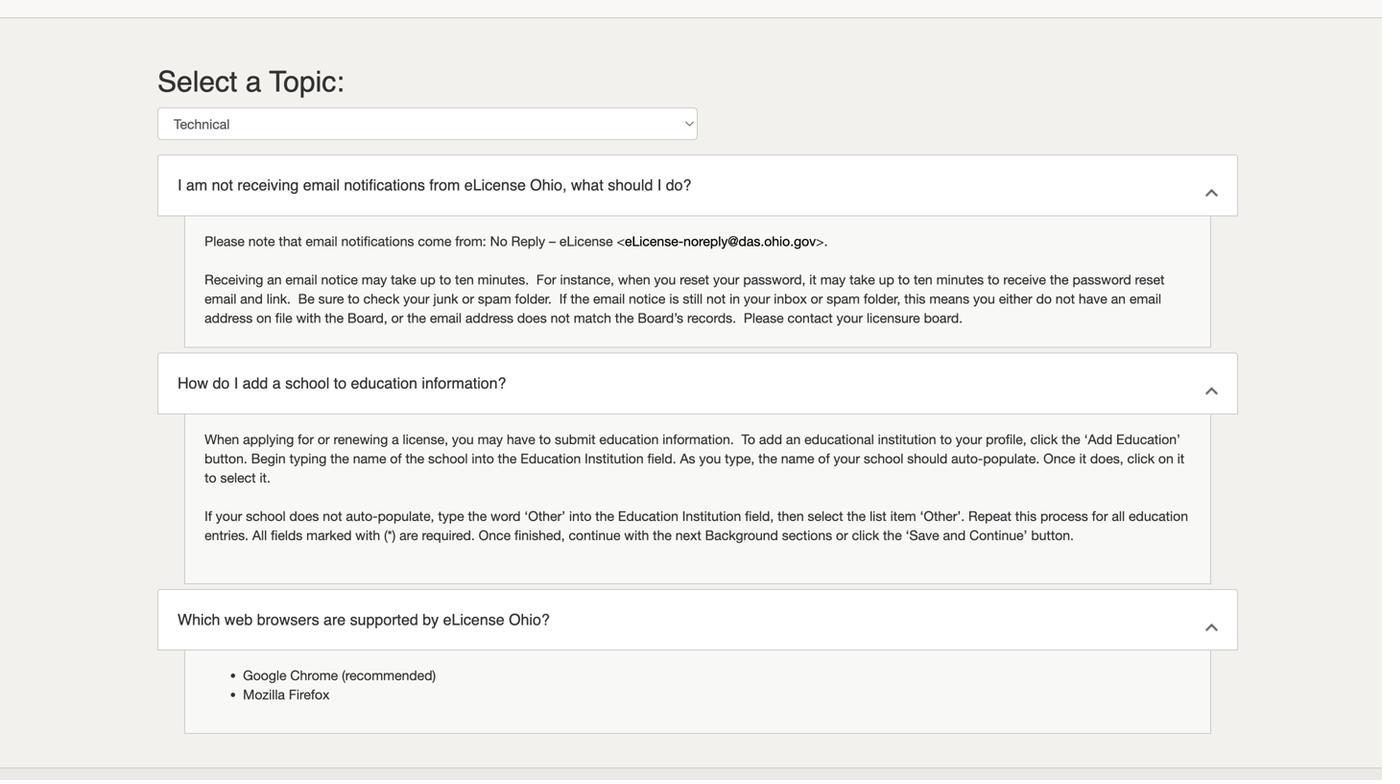Task type: vqa. For each thing, say whether or not it's contained in the screenshot.
"(EX."
no



Task type: describe. For each thing, give the bounding box(es) containing it.
or inside when applying for or renewing a license, you may have to submit education information.  to add an educational institution to your profile, click the 'add education' button. begin typing the name of the school into the education institution field. as you type, the name of your school should auto-populate. once it does, click on it to select it.
[[318, 431, 330, 447]]

populate.
[[983, 450, 1040, 466]]

email right the that
[[306, 233, 338, 249]]

1 vertical spatial notifications
[[341, 233, 414, 249]]

continue
[[569, 527, 621, 543]]

when
[[205, 431, 239, 447]]

–
[[549, 233, 556, 249]]

come
[[418, 233, 452, 249]]

school down license,
[[428, 450, 468, 466]]

then
[[778, 508, 804, 524]]

or up contact
[[811, 291, 823, 307]]

your right the "in"
[[744, 291, 770, 307]]

license,
[[403, 431, 448, 447]]

1 address from the left
[[205, 310, 253, 326]]

instance,
[[560, 272, 614, 287]]

or right junk
[[462, 291, 474, 307]]

email down receiving
[[205, 291, 236, 307]]

ohio,
[[530, 176, 567, 194]]

select a topic:
[[157, 65, 344, 98]]

1 reset from the left
[[680, 272, 709, 287]]

finished,
[[514, 527, 565, 543]]

2 vertical spatial elicense
[[443, 611, 505, 629]]

1 of from the left
[[390, 450, 402, 466]]

1 horizontal spatial with
[[355, 527, 380, 543]]

item
[[890, 508, 916, 524]]

not right am
[[212, 176, 233, 194]]

match
[[574, 310, 611, 326]]

still
[[683, 291, 703, 307]]

your left profile, at right bottom
[[956, 431, 982, 447]]

applying
[[243, 431, 294, 447]]

1 vertical spatial elicense
[[560, 233, 613, 249]]

<
[[617, 233, 625, 249]]

(*)
[[384, 527, 396, 543]]

renewing
[[334, 431, 388, 447]]

required.
[[422, 527, 475, 543]]

field,
[[745, 508, 774, 524]]

board,
[[347, 310, 388, 326]]

in
[[730, 291, 740, 307]]

2 reset from the left
[[1135, 272, 1165, 287]]

2 name from the left
[[781, 450, 814, 466]]

list
[[870, 508, 887, 524]]

the left list at right
[[847, 508, 866, 524]]

email up be
[[285, 272, 317, 287]]

1 up from the left
[[420, 272, 436, 287]]

supported
[[350, 611, 418, 629]]

fields
[[271, 527, 303, 543]]

the right match
[[615, 310, 634, 326]]

next
[[676, 527, 701, 543]]

your right contact
[[837, 310, 863, 326]]

by
[[423, 611, 439, 629]]

file
[[275, 310, 292, 326]]

email up match
[[593, 291, 625, 307]]

all
[[1112, 508, 1125, 524]]

'other'.
[[920, 508, 965, 524]]

once inside if your school does not auto-populate, type the word 'other' into the education institution field, then select the list item 'other'. repeat this process for all education entries. all fields marked with (*) are required. once finished, continue with the next background sections or click the 'save and continue' button.
[[479, 527, 511, 543]]

from
[[429, 176, 460, 194]]

email right receiving
[[303, 176, 340, 194]]

firefox
[[289, 687, 330, 703]]

field.
[[647, 450, 676, 466]]

if inside if your school does not auto-populate, type the word 'other' into the education institution field, then select the list item 'other'. repeat this process for all education entries. all fields marked with (*) are required. once finished, continue with the next background sections or click the 'save and continue' button.
[[205, 508, 212, 524]]

note
[[248, 233, 275, 249]]

contact
[[788, 310, 833, 326]]

education inside if your school does not auto-populate, type the word 'other' into the education institution field, then select the list item 'other'. repeat this process for all education entries. all fields marked with (*) are required. once finished, continue with the next background sections or click the 'save and continue' button.
[[618, 508, 679, 524]]

2 ten from the left
[[914, 272, 933, 287]]

which
[[178, 611, 220, 629]]

does inside receiving an email notice may take up to ten minutes.  for instance, when you reset your password, it may take up to ten minutes to receive the password reset email and link.  be sure to check your junk or spam folder.  if the email notice is still not in your inbox or spam folder, this means you either do not have an email address on file with the board, or the email address does not match the board's records.  please contact your licensure board.
[[517, 310, 547, 326]]

1 vertical spatial click
[[1127, 450, 1155, 466]]

2 horizontal spatial i
[[657, 176, 662, 194]]

it.
[[260, 470, 271, 485]]

password
[[1073, 272, 1131, 287]]

background
[[705, 527, 778, 543]]

(recommended)
[[342, 668, 436, 684]]

to up folder,
[[898, 272, 910, 287]]

click inside if your school does not auto-populate, type the word 'other' into the education institution field, then select the list item 'other'. repeat this process for all education entries. all fields marked with (*) are required. once finished, continue with the next background sections or click the 'save and continue' button.
[[852, 527, 879, 543]]

1 horizontal spatial i
[[234, 374, 238, 392]]

as
[[680, 450, 695, 466]]

password,
[[743, 272, 806, 287]]

2 horizontal spatial it
[[1177, 450, 1185, 466]]

folder,
[[864, 291, 901, 307]]

the down instance,
[[571, 291, 589, 307]]

education inside if your school does not auto-populate, type the word 'other' into the education institution field, then select the list item 'other'. repeat this process for all education entries. all fields marked with (*) are required. once finished, continue with the next background sections or click the 'save and continue' button.
[[1129, 508, 1188, 524]]

google chrome (recommended) mozilla firefox
[[243, 668, 436, 703]]

institution inside when applying for or renewing a license, you may have to submit education information.  to add an educational institution to your profile, click the 'add education' button. begin typing the name of the school into the education institution field. as you type, the name of your school should auto-populate. once it does, click on it to select it.
[[585, 450, 644, 466]]

receiving
[[205, 272, 263, 287]]

institution inside if your school does not auto-populate, type the word 'other' into the education institution field, then select the list item 'other'. repeat this process for all education entries. all fields marked with (*) are required. once finished, continue with the next background sections or click the 'save and continue' button.
[[682, 508, 741, 524]]

school down institution
[[864, 450, 904, 466]]

word
[[491, 508, 521, 524]]

you up is
[[654, 272, 676, 287]]

0 vertical spatial notifications
[[344, 176, 425, 194]]

to
[[741, 431, 755, 447]]

or down the check
[[391, 310, 403, 326]]

the left next
[[653, 527, 672, 543]]

for inside when applying for or renewing a license, you may have to submit education information.  to add an educational institution to your profile, click the 'add education' button. begin typing the name of the school into the education institution field. as you type, the name of your school should auto-populate. once it does, click on it to select it.
[[298, 431, 314, 447]]

school up applying
[[285, 374, 330, 392]]

1 take from the left
[[391, 272, 416, 287]]

what
[[571, 176, 604, 194]]

may inside when applying for or renewing a license, you may have to submit education information.  to add an educational institution to your profile, click the 'add education' button. begin typing the name of the school into the education institution field. as you type, the name of your school should auto-populate. once it does, click on it to select it.
[[478, 431, 503, 447]]

2 up from the left
[[879, 272, 894, 287]]

you right license,
[[452, 431, 474, 447]]

begin
[[251, 450, 286, 466]]

you down minutes
[[973, 291, 995, 307]]

not left match
[[551, 310, 570, 326]]

the down renewing
[[330, 450, 349, 466]]

information?
[[422, 374, 506, 392]]

the down sure
[[325, 310, 344, 326]]

if inside receiving an email notice may take up to ten minutes.  for instance, when you reset your password, it may take up to ten minutes to receive the password reset email and link.  be sure to check your junk or spam folder.  if the email notice is still not in your inbox or spam folder, this means you either do not have an email address on file with the board, or the email address does not match the board's records.  please contact your licensure board.
[[559, 291, 567, 307]]

auto- inside when applying for or renewing a license, you may have to submit education information.  to add an educational institution to your profile, click the 'add education' button. begin typing the name of the school into the education institution field. as you type, the name of your school should auto-populate. once it does, click on it to select it.
[[951, 450, 983, 466]]

0 vertical spatial should
[[608, 176, 653, 194]]

when
[[618, 272, 650, 287]]

am
[[186, 176, 207, 194]]

0 horizontal spatial a
[[245, 65, 261, 98]]

mozilla
[[243, 687, 285, 703]]

populate,
[[378, 508, 434, 524]]

0 horizontal spatial do
[[213, 374, 230, 392]]

for
[[536, 272, 556, 287]]

2 horizontal spatial an
[[1111, 291, 1126, 307]]

into inside when applying for or renewing a license, you may have to submit education information.  to add an educational institution to your profile, click the 'add education' button. begin typing the name of the school into the education institution field. as you type, the name of your school should auto-populate. once it does, click on it to select it.
[[472, 450, 494, 466]]

sections
[[782, 527, 832, 543]]

are inside if your school does not auto-populate, type the word 'other' into the education institution field, then select the list item 'other'. repeat this process for all education entries. all fields marked with (*) are required. once finished, continue with the next background sections or click the 'save and continue' button.
[[399, 527, 418, 543]]

0 horizontal spatial education
[[351, 374, 417, 392]]

1 horizontal spatial a
[[272, 374, 281, 392]]

0 vertical spatial notice
[[321, 272, 358, 287]]

0 horizontal spatial may
[[362, 272, 387, 287]]

be
[[298, 291, 315, 307]]

submit
[[555, 431, 596, 447]]

select inside when applying for or renewing a license, you may have to submit education information.  to add an educational institution to your profile, click the 'add education' button. begin typing the name of the school into the education institution field. as you type, the name of your school should auto-populate. once it does, click on it to select it.
[[220, 470, 256, 485]]

2 of from the left
[[818, 450, 830, 466]]

all
[[252, 527, 267, 543]]

button. inside when applying for or renewing a license, you may have to submit education information.  to add an educational institution to your profile, click the 'add education' button. begin typing the name of the school into the education institution field. as you type, the name of your school should auto-populate. once it does, click on it to select it.
[[205, 450, 247, 466]]

elicense-
[[625, 233, 684, 249]]

to up either
[[988, 272, 1000, 287]]

i am not receiving email notifications from elicense ohio, what should i do?
[[178, 176, 691, 194]]

on inside receiving an email notice may take up to ten minutes.  for instance, when you reset your password, it may take up to ten minutes to receive the password reset email and link.  be sure to check your junk or spam folder.  if the email notice is still not in your inbox or spam folder, this means you either do not have an email address on file with the board, or the email address does not match the board's records.  please contact your licensure board.
[[256, 310, 272, 326]]

2 spam from the left
[[827, 291, 860, 307]]

you right as
[[699, 450, 721, 466]]

either
[[999, 291, 1033, 307]]

email down password
[[1130, 291, 1161, 307]]

0 vertical spatial elicense
[[464, 176, 526, 194]]



Task type: locate. For each thing, give the bounding box(es) containing it.
1 horizontal spatial are
[[399, 527, 418, 543]]

1 vertical spatial a
[[272, 374, 281, 392]]

with inside receiving an email notice may take up to ten minutes.  for instance, when you reset your password, it may take up to ten minutes to receive the password reset email and link.  be sure to check your junk or spam folder.  if the email notice is still not in your inbox or spam folder, this means you either do not have an email address on file with the board, or the email address does not match the board's records.  please contact your licensure board.
[[296, 310, 321, 326]]

your up the "in"
[[713, 272, 740, 287]]

minutes
[[936, 272, 984, 287]]

your
[[713, 272, 740, 287], [403, 291, 430, 307], [744, 291, 770, 307], [837, 310, 863, 326], [956, 431, 982, 447], [834, 450, 860, 466], [216, 508, 242, 524]]

0 vertical spatial for
[[298, 431, 314, 447]]

means
[[929, 291, 970, 307]]

add
[[242, 374, 268, 392], [759, 431, 782, 447]]

0 horizontal spatial address
[[205, 310, 253, 326]]

of up populate,
[[390, 450, 402, 466]]

the
[[1050, 272, 1069, 287], [571, 291, 589, 307], [325, 310, 344, 326], [407, 310, 426, 326], [615, 310, 634, 326], [1062, 431, 1081, 447], [330, 450, 349, 466], [405, 450, 424, 466], [498, 450, 517, 466], [758, 450, 777, 466], [468, 508, 487, 524], [595, 508, 614, 524], [847, 508, 866, 524], [653, 527, 672, 543], [883, 527, 902, 543]]

elicense right –
[[560, 233, 613, 249]]

notifications left from
[[344, 176, 425, 194]]

reply
[[511, 233, 545, 249]]

ten
[[455, 272, 474, 287], [914, 272, 933, 287]]

select inside if your school does not auto-populate, type the word 'other' into the education institution field, then select the list item 'other'. repeat this process for all education entries. all fields marked with (*) are required. once finished, continue with the next background sections or click the 'save and continue' button.
[[808, 508, 843, 524]]

your down educational
[[834, 450, 860, 466]]

select
[[220, 470, 256, 485], [808, 508, 843, 524]]

chrome
[[290, 668, 338, 684]]

institution
[[585, 450, 644, 466], [682, 508, 741, 524]]

on left file
[[256, 310, 272, 326]]

board.
[[924, 310, 963, 326]]

0 horizontal spatial with
[[296, 310, 321, 326]]

1 vertical spatial notice
[[629, 291, 666, 307]]

0 horizontal spatial reset
[[680, 272, 709, 287]]

add inside when applying for or renewing a license, you may have to submit education information.  to add an educational institution to your profile, click the 'add education' button. begin typing the name of the school into the education institution field. as you type, the name of your school should auto-populate. once it does, click on it to select it.
[[759, 431, 782, 447]]

0 horizontal spatial notice
[[321, 272, 358, 287]]

1 vertical spatial button.
[[1031, 527, 1074, 543]]

i left am
[[178, 176, 182, 194]]

0 vertical spatial and
[[240, 291, 263, 307]]

please
[[205, 233, 245, 249], [744, 310, 784, 326]]

for up typing
[[298, 431, 314, 447]]

junk
[[433, 291, 458, 307]]

'other'
[[524, 508, 566, 524]]

0 horizontal spatial and
[[240, 291, 263, 307]]

take up folder,
[[850, 272, 875, 287]]

an
[[267, 272, 282, 287], [1111, 291, 1126, 307], [786, 431, 801, 447]]

education up renewing
[[351, 374, 417, 392]]

0 horizontal spatial this
[[904, 291, 926, 307]]

on inside when applying for or renewing a license, you may have to submit education information.  to add an educational institution to your profile, click the 'add education' button. begin typing the name of the school into the education institution field. as you type, the name of your school should auto-populate. once it does, click on it to select it.
[[1158, 450, 1174, 466]]

0 vertical spatial this
[[904, 291, 926, 307]]

0 horizontal spatial on
[[256, 310, 272, 326]]

button. inside if your school does not auto-populate, type the word 'other' into the education institution field, then select the list item 'other'. repeat this process for all education entries. all fields marked with (*) are required. once finished, continue with the next background sections or click the 'save and continue' button.
[[1031, 527, 1074, 543]]

0 horizontal spatial auto-
[[346, 508, 378, 524]]

1 spam from the left
[[478, 291, 511, 307]]

the right type
[[468, 508, 487, 524]]

reset
[[680, 272, 709, 287], [1135, 272, 1165, 287]]

board's
[[638, 310, 684, 326]]

0 horizontal spatial select
[[220, 470, 256, 485]]

your left junk
[[403, 291, 430, 307]]

click down list at right
[[852, 527, 879, 543]]

a inside when applying for or renewing a license, you may have to submit education information.  to add an educational institution to your profile, click the 'add education' button. begin typing the name of the school into the education institution field. as you type, the name of your school should auto-populate. once it does, click on it to select it.
[[392, 431, 399, 447]]

0 vertical spatial add
[[242, 374, 268, 392]]

and inside receiving an email notice may take up to ten minutes.  for instance, when you reset your password, it may take up to ten minutes to receive the password reset email and link.  be sure to check your junk or spam folder.  if the email notice is still not in your inbox or spam folder, this means you either do not have an email address on file with the board, or the email address does not match the board's records.  please contact your licensure board.
[[240, 291, 263, 307]]

process
[[1040, 508, 1088, 524]]

2 vertical spatial education
[[1129, 508, 1188, 524]]

1 vertical spatial does
[[289, 508, 319, 524]]

inbox
[[774, 291, 807, 307]]

reset up still
[[680, 272, 709, 287]]

education inside when applying for or renewing a license, you may have to submit education information.  to add an educational institution to your profile, click the 'add education' button. begin typing the name of the school into the education institution field. as you type, the name of your school should auto-populate. once it does, click on it to select it.
[[599, 431, 659, 447]]

0 vertical spatial please
[[205, 233, 245, 249]]

of down educational
[[818, 450, 830, 466]]

1 horizontal spatial reset
[[1135, 272, 1165, 287]]

your up entries.
[[216, 508, 242, 524]]

please inside receiving an email notice may take up to ten minutes.  for instance, when you reset your password, it may take up to ten minutes to receive the password reset email and link.  be sure to check your junk or spam folder.  if the email notice is still not in your inbox or spam folder, this means you either do not have an email address on file with the board, or the email address does not match the board's records.  please contact your licensure board.
[[744, 310, 784, 326]]

notice
[[321, 272, 358, 287], [629, 291, 666, 307]]

no
[[490, 233, 508, 249]]

0 horizontal spatial once
[[479, 527, 511, 543]]

0 vertical spatial does
[[517, 310, 547, 326]]

click right profile, at right bottom
[[1030, 431, 1058, 447]]

are right (*) on the bottom of the page
[[399, 527, 418, 543]]

of
[[390, 450, 402, 466], [818, 450, 830, 466]]

marked
[[306, 527, 352, 543]]

this inside receiving an email notice may take up to ten minutes.  for instance, when you reset your password, it may take up to ten minutes to receive the password reset email and link.  be sure to check your junk or spam folder.  if the email notice is still not in your inbox or spam folder, this means you either do not have an email address on file with the board, or the email address does not match the board's records.  please contact your licensure board.
[[904, 291, 926, 307]]

if your school does not auto-populate, type the word 'other' into the education institution field, then select the list item 'other'. repeat this process for all education entries. all fields marked with (*) are required. once finished, continue with the next background sections or click the 'save and continue' button.
[[205, 508, 1188, 543]]

auto-
[[951, 450, 983, 466], [346, 508, 378, 524]]

auto- up repeat
[[951, 450, 983, 466]]

button. down when
[[205, 450, 247, 466]]

to up junk
[[439, 272, 451, 287]]

email down junk
[[430, 310, 462, 326]]

0 horizontal spatial education
[[520, 450, 581, 466]]

1 horizontal spatial if
[[559, 291, 567, 307]]

up up folder,
[[879, 272, 894, 287]]

if down instance,
[[559, 291, 567, 307]]

elicense right from
[[464, 176, 526, 194]]

1 vertical spatial please
[[744, 310, 784, 326]]

type,
[[725, 450, 755, 466]]

2 address from the left
[[465, 310, 513, 326]]

auto- up marked
[[346, 508, 378, 524]]

educational
[[804, 431, 874, 447]]

1 vertical spatial do
[[213, 374, 230, 392]]

an inside when applying for or renewing a license, you may have to submit education information.  to add an educational institution to your profile, click the 'add education' button. begin typing the name of the school into the education institution field. as you type, the name of your school should auto-populate. once it does, click on it to select it.
[[786, 431, 801, 447]]

0 vertical spatial education
[[520, 450, 581, 466]]

it left does,
[[1079, 450, 1087, 466]]

is
[[669, 291, 679, 307]]

to down when
[[205, 470, 217, 485]]

institution up next
[[682, 508, 741, 524]]

0 vertical spatial institution
[[585, 450, 644, 466]]

how
[[178, 374, 208, 392]]

1 horizontal spatial add
[[759, 431, 782, 447]]

click
[[1030, 431, 1058, 447], [1127, 450, 1155, 466], [852, 527, 879, 543]]

0 vertical spatial on
[[256, 310, 272, 326]]

0 vertical spatial click
[[1030, 431, 1058, 447]]

please down 'inbox' at the top of the page
[[744, 310, 784, 326]]

topic:
[[269, 65, 344, 98]]

have
[[1079, 291, 1107, 307], [507, 431, 535, 447]]

0 horizontal spatial please
[[205, 233, 245, 249]]

2 take from the left
[[850, 272, 875, 287]]

continue'
[[969, 527, 1027, 543]]

1 vertical spatial an
[[1111, 291, 1126, 307]]

google
[[243, 668, 287, 684]]

spam right junk
[[478, 291, 511, 307]]

check
[[363, 291, 400, 307]]

profile,
[[986, 431, 1027, 447]]

noreply@das.ohio.gov
[[684, 233, 816, 249]]

from:
[[455, 233, 486, 249]]

do right how
[[213, 374, 230, 392]]

ohio?
[[509, 611, 550, 629]]

have left the submit at the left of page
[[507, 431, 535, 447]]

select up sections
[[808, 508, 843, 524]]

1 vertical spatial institution
[[682, 508, 741, 524]]

do inside receiving an email notice may take up to ten minutes.  for instance, when you reset your password, it may take up to ten minutes to receive the password reset email and link.  be sure to check your junk or spam folder.  if the email notice is still not in your inbox or spam folder, this means you either do not have an email address on file with the board, or the email address does not match the board's records.  please contact your licensure board.
[[1036, 291, 1052, 307]]

elicense-noreply@das.ohio.gov link
[[625, 233, 816, 249]]

1 vertical spatial add
[[759, 431, 782, 447]]

i
[[178, 176, 182, 194], [657, 176, 662, 194], [234, 374, 238, 392]]

a up applying
[[272, 374, 281, 392]]

email
[[303, 176, 340, 194], [306, 233, 338, 249], [285, 272, 317, 287], [205, 291, 236, 307], [593, 291, 625, 307], [1130, 291, 1161, 307], [430, 310, 462, 326]]

may down >.
[[820, 272, 846, 287]]

up up junk
[[420, 272, 436, 287]]

2 vertical spatial a
[[392, 431, 399, 447]]

with right "continue"
[[624, 527, 649, 543]]

reset right password
[[1135, 272, 1165, 287]]

typing
[[289, 450, 327, 466]]

the left ''add'
[[1062, 431, 1081, 447]]

does down for
[[517, 310, 547, 326]]

1 horizontal spatial once
[[1043, 450, 1076, 466]]

0 horizontal spatial i
[[178, 176, 182, 194]]

0 vertical spatial education
[[351, 374, 417, 392]]

1 horizontal spatial up
[[879, 272, 894, 287]]

1 horizontal spatial address
[[465, 310, 513, 326]]

your inside if your school does not auto-populate, type the word 'other' into the education institution field, then select the list item 'other'. repeat this process for all education entries. all fields marked with (*) are required. once finished, continue with the next background sections or click the 'save and continue' button.
[[216, 508, 242, 524]]

a left license,
[[392, 431, 399, 447]]

education up field.
[[599, 431, 659, 447]]

when applying for or renewing a license, you may have to submit education information.  to add an educational institution to your profile, click the 'add education' button. begin typing the name of the school into the education institution field. as you type, the name of your school should auto-populate. once it does, click on it to select it.
[[205, 431, 1185, 485]]

to right institution
[[940, 431, 952, 447]]

the down 'item'
[[883, 527, 902, 543]]

into inside if your school does not auto-populate, type the word 'other' into the education institution field, then select the list item 'other'. repeat this process for all education entries. all fields marked with (*) are required. once finished, continue with the next background sections or click the 'save and continue' button.
[[569, 508, 592, 524]]

receive
[[1003, 272, 1046, 287]]

the up the word
[[498, 450, 517, 466]]

licensure
[[867, 310, 920, 326]]

0 horizontal spatial name
[[353, 450, 386, 466]]

0 horizontal spatial spam
[[478, 291, 511, 307]]

1 horizontal spatial ten
[[914, 272, 933, 287]]

should inside when applying for or renewing a license, you may have to submit education information.  to add an educational institution to your profile, click the 'add education' button. begin typing the name of the school into the education institution field. as you type, the name of your school should auto-populate. once it does, click on it to select it.
[[907, 450, 948, 466]]

you
[[654, 272, 676, 287], [973, 291, 995, 307], [452, 431, 474, 447], [699, 450, 721, 466]]

type
[[438, 508, 464, 524]]

2 horizontal spatial with
[[624, 527, 649, 543]]

spam
[[478, 291, 511, 307], [827, 291, 860, 307]]

1 vertical spatial should
[[907, 450, 948, 466]]

2 vertical spatial an
[[786, 431, 801, 447]]

0 vertical spatial an
[[267, 272, 282, 287]]

should down institution
[[907, 450, 948, 466]]

school up all
[[246, 508, 286, 524]]

1 horizontal spatial institution
[[682, 508, 741, 524]]

1 horizontal spatial it
[[1079, 450, 1087, 466]]

not left the "in"
[[706, 291, 726, 307]]

1 horizontal spatial may
[[478, 431, 503, 447]]

with down be
[[296, 310, 321, 326]]

once inside when applying for or renewing a license, you may have to submit education information.  to add an educational institution to your profile, click the 'add education' button. begin typing the name of the school into the education institution field. as you type, the name of your school should auto-populate. once it does, click on it to select it.
[[1043, 450, 1076, 466]]

the down license,
[[405, 450, 424, 466]]

i left do?
[[657, 176, 662, 194]]

1 vertical spatial are
[[324, 611, 346, 629]]

1 horizontal spatial does
[[517, 310, 547, 326]]

1 vertical spatial this
[[1015, 508, 1037, 524]]

which web browsers are supported by elicense ohio?
[[178, 611, 550, 629]]

the up "continue"
[[595, 508, 614, 524]]

to left the submit at the left of page
[[539, 431, 551, 447]]

0 vertical spatial are
[[399, 527, 418, 543]]

browsers
[[257, 611, 319, 629]]

auto- inside if your school does not auto-populate, type the word 'other' into the education institution field, then select the list item 'other'. repeat this process for all education entries. all fields marked with (*) are required. once finished, continue with the next background sections or click the 'save and continue' button.
[[346, 508, 378, 524]]

0 vertical spatial select
[[220, 470, 256, 485]]

0 horizontal spatial if
[[205, 508, 212, 524]]

>.
[[816, 233, 828, 249]]

does
[[517, 310, 547, 326], [289, 508, 319, 524]]

sure
[[318, 291, 344, 307]]

1 vertical spatial education
[[599, 431, 659, 447]]

1 horizontal spatial notice
[[629, 291, 666, 307]]

1 horizontal spatial and
[[943, 527, 966, 543]]

it inside receiving an email notice may take up to ten minutes.  for instance, when you reset your password, it may take up to ten minutes to receive the password reset email and link.  be sure to check your junk or spam folder.  if the email notice is still not in your inbox or spam folder, this means you either do not have an email address on file with the board, or the email address does not match the board's records.  please contact your licensure board.
[[809, 272, 817, 287]]

add right to
[[759, 431, 782, 447]]

receiving
[[237, 176, 299, 194]]

the right type,
[[758, 450, 777, 466]]

0 vertical spatial once
[[1043, 450, 1076, 466]]

repeat
[[969, 508, 1012, 524]]

to up renewing
[[334, 374, 347, 392]]

have inside receiving an email notice may take up to ten minutes.  for instance, when you reset your password, it may take up to ten minutes to receive the password reset email and link.  be sure to check your junk or spam folder.  if the email notice is still not in your inbox or spam folder, this means you either do not have an email address on file with the board, or the email address does not match the board's records.  please contact your licensure board.
[[1079, 291, 1107, 307]]

to right sure
[[348, 291, 360, 307]]

once
[[1043, 450, 1076, 466], [479, 527, 511, 543]]

1 horizontal spatial should
[[907, 450, 948, 466]]

0 horizontal spatial click
[[852, 527, 879, 543]]

education
[[351, 374, 417, 392], [599, 431, 659, 447], [1129, 508, 1188, 524]]

1 horizontal spatial name
[[781, 450, 814, 466]]

and inside if your school does not auto-populate, type the word 'other' into the education institution field, then select the list item 'other'. repeat this process for all education entries. all fields marked with (*) are required. once finished, continue with the next background sections or click the 'save and continue' button.
[[943, 527, 966, 543]]

1 horizontal spatial please
[[744, 310, 784, 326]]

0 vertical spatial have
[[1079, 291, 1107, 307]]

not down password
[[1056, 291, 1075, 307]]

may down information?
[[478, 431, 503, 447]]

if up entries.
[[205, 508, 212, 524]]

'save
[[906, 527, 939, 543]]

0 horizontal spatial it
[[809, 272, 817, 287]]

may
[[362, 272, 387, 287], [820, 272, 846, 287], [478, 431, 503, 447]]

education down the submit at the left of page
[[520, 450, 581, 466]]

notice up sure
[[321, 272, 358, 287]]

0 horizontal spatial into
[[472, 450, 494, 466]]

with left (*) on the bottom of the page
[[355, 527, 380, 543]]

1 name from the left
[[353, 450, 386, 466]]

0 vertical spatial into
[[472, 450, 494, 466]]

education
[[520, 450, 581, 466], [618, 508, 679, 524]]

not inside if your school does not auto-populate, type the word 'other' into the education institution field, then select the list item 'other'. repeat this process for all education entries. all fields marked with (*) are required. once finished, continue with the next background sections or click the 'save and continue' button.
[[323, 508, 342, 524]]

0 horizontal spatial button.
[[205, 450, 247, 466]]

take
[[391, 272, 416, 287], [850, 272, 875, 287]]

1 horizontal spatial click
[[1030, 431, 1058, 447]]

this up licensure
[[904, 291, 926, 307]]

entries.
[[205, 527, 249, 543]]

1 horizontal spatial auto-
[[951, 450, 983, 466]]

0 vertical spatial auto-
[[951, 450, 983, 466]]

this
[[904, 291, 926, 307], [1015, 508, 1037, 524]]

does inside if your school does not auto-populate, type the word 'other' into the education institution field, then select the list item 'other'. repeat this process for all education entries. all fields marked with (*) are required. once finished, continue with the next background sections or click the 'save and continue' button.
[[289, 508, 319, 524]]

the right receive on the top
[[1050, 272, 1069, 287]]

or inside if your school does not auto-populate, type the word 'other' into the education institution field, then select the list item 'other'. repeat this process for all education entries. all fields marked with (*) are required. once finished, continue with the next background sections or click the 'save and continue' button.
[[836, 527, 848, 543]]

0 horizontal spatial for
[[298, 431, 314, 447]]

does,
[[1090, 450, 1124, 466]]

click down education'
[[1127, 450, 1155, 466]]

address up information?
[[465, 310, 513, 326]]

0 vertical spatial do
[[1036, 291, 1052, 307]]

have inside when applying for or renewing a license, you may have to submit education information.  to add an educational institution to your profile, click the 'add education' button. begin typing the name of the school into the education institution field. as you type, the name of your school should auto-populate. once it does, click on it to select it.
[[507, 431, 535, 447]]

education right 'all'
[[1129, 508, 1188, 524]]

should right what
[[608, 176, 653, 194]]

1 horizontal spatial do
[[1036, 291, 1052, 307]]

0 horizontal spatial add
[[242, 374, 268, 392]]

2 horizontal spatial education
[[1129, 508, 1188, 524]]

that
[[279, 233, 302, 249]]

education inside when applying for or renewing a license, you may have to submit education information.  to add an educational institution to your profile, click the 'add education' button. begin typing the name of the school into the education institution field. as you type, the name of your school should auto-populate. once it does, click on it to select it.
[[520, 450, 581, 466]]

this inside if your school does not auto-populate, type the word 'other' into the education institution field, then select the list item 'other'. repeat this process for all education entries. all fields marked with (*) are required. once finished, continue with the next background sections or click the 'save and continue' button.
[[1015, 508, 1037, 524]]

it up contact
[[809, 272, 817, 287]]

select
[[157, 65, 237, 98]]

1 horizontal spatial on
[[1158, 450, 1174, 466]]

2 horizontal spatial may
[[820, 272, 846, 287]]

for inside if your school does not auto-populate, type the word 'other' into the education institution field, then select the list item 'other'. repeat this process for all education entries. all fields marked with (*) are required. once finished, continue with the next background sections or click the 'save and continue' button.
[[1092, 508, 1108, 524]]

spam up contact
[[827, 291, 860, 307]]

do down receive on the top
[[1036, 291, 1052, 307]]

0 horizontal spatial take
[[391, 272, 416, 287]]

elicense right by
[[443, 611, 505, 629]]

1 horizontal spatial button.
[[1031, 527, 1074, 543]]

1 ten from the left
[[455, 272, 474, 287]]

0 horizontal spatial should
[[608, 176, 653, 194]]

1 horizontal spatial select
[[808, 508, 843, 524]]

does up fields
[[289, 508, 319, 524]]

notice down when
[[629, 291, 666, 307]]

add up applying
[[242, 374, 268, 392]]

1 vertical spatial and
[[943, 527, 966, 543]]

1 horizontal spatial an
[[786, 431, 801, 447]]

are
[[399, 527, 418, 543], [324, 611, 346, 629]]

institution down the submit at the left of page
[[585, 450, 644, 466]]

a
[[245, 65, 261, 98], [272, 374, 281, 392], [392, 431, 399, 447]]

ten up junk
[[455, 272, 474, 287]]

1 horizontal spatial into
[[569, 508, 592, 524]]

1 vertical spatial once
[[479, 527, 511, 543]]

button.
[[205, 450, 247, 466], [1031, 527, 1074, 543]]

school inside if your school does not auto-populate, type the word 'other' into the education institution field, then select the list item 'other'. repeat this process for all education entries. all fields marked with (*) are required. once finished, continue with the next background sections or click the 'save and continue' button.
[[246, 508, 286, 524]]

select left it. at the left bottom
[[220, 470, 256, 485]]

have down password
[[1079, 291, 1107, 307]]

to
[[439, 272, 451, 287], [898, 272, 910, 287], [988, 272, 1000, 287], [348, 291, 360, 307], [334, 374, 347, 392], [539, 431, 551, 447], [940, 431, 952, 447], [205, 470, 217, 485]]

institution
[[878, 431, 936, 447]]

the right board,
[[407, 310, 426, 326]]

do?
[[666, 176, 691, 194]]

an up file
[[267, 272, 282, 287]]

name down educational
[[781, 450, 814, 466]]



